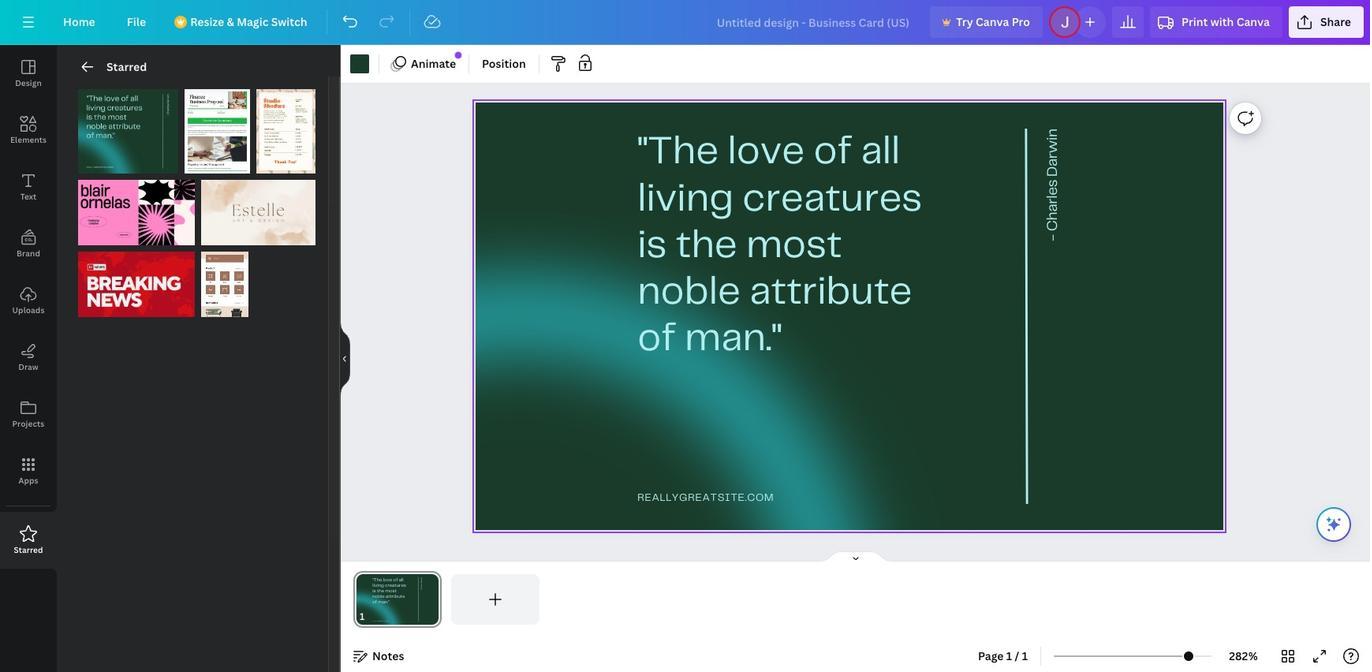 Task type: locate. For each thing, give the bounding box(es) containing it.
-
[[1046, 235, 1060, 241]]

0 horizontal spatial canva
[[976, 14, 1009, 29]]

uploads button
[[0, 272, 57, 329]]

1 horizontal spatial canva
[[1237, 14, 1270, 29]]

try
[[956, 14, 974, 29]]

1 left 2
[[285, 229, 290, 241]]

projects button
[[0, 386, 57, 443]]

of left 2
[[292, 229, 301, 241]]

canva inside try canva pro button
[[976, 14, 1009, 29]]

magic
[[237, 14, 269, 29]]

most
[[746, 227, 842, 265]]

reallygreatsite.com
[[638, 493, 774, 503]]

starred inside button
[[14, 544, 43, 556]]

position button
[[476, 51, 532, 77]]

animate button
[[386, 51, 462, 77]]

animate
[[411, 56, 456, 71]]

1 vertical spatial starred
[[14, 544, 43, 556]]

1 left 3
[[164, 301, 168, 313]]

of inside the 1 of 6 button
[[170, 229, 179, 241]]

try canva pro button
[[930, 6, 1043, 38]]

page 1 / 1
[[978, 649, 1028, 664]]

home link
[[51, 6, 108, 38]]

1 of 3 button
[[78, 251, 195, 317]]

/
[[1015, 649, 1020, 664]]

of for 1 of 2
[[292, 229, 301, 241]]

starred down the apps
[[14, 544, 43, 556]]

1 of 2 button
[[201, 180, 316, 245]]

the
[[676, 227, 737, 265]]

apps
[[18, 475, 38, 486]]

1 for 1 of 3
[[164, 301, 168, 313]]

creatures
[[743, 180, 922, 218]]

attribute
[[750, 274, 912, 312]]

2 canva from the left
[[1237, 14, 1270, 29]]

design button
[[0, 45, 57, 102]]

resize & magic switch button
[[165, 6, 320, 38]]

notes button
[[347, 644, 411, 669]]

file
[[127, 14, 146, 29]]

1 canva from the left
[[976, 14, 1009, 29]]

share button
[[1289, 6, 1364, 38]]

282% button
[[1218, 644, 1270, 669]]

of inside the 1 of 3 button
[[171, 301, 180, 313]]

"the
[[638, 133, 719, 171]]

starred
[[107, 59, 147, 74], [14, 544, 43, 556]]

share
[[1321, 14, 1352, 29]]

canva
[[976, 14, 1009, 29], [1237, 14, 1270, 29]]

1 horizontal spatial starred
[[107, 59, 147, 74]]

of left 6
[[170, 229, 179, 241]]

darwin
[[1046, 129, 1060, 177]]

Page title text field
[[372, 609, 378, 625]]

1 left 6
[[163, 229, 168, 241]]

1 of 6 button
[[78, 180, 195, 245]]

starred down file dropdown button
[[107, 59, 147, 74]]

canva right with at the right top
[[1237, 14, 1270, 29]]

love
[[728, 133, 805, 171]]

of
[[814, 133, 852, 171], [170, 229, 179, 241], [292, 229, 301, 241], [171, 301, 180, 313], [638, 320, 676, 358]]

all
[[861, 133, 900, 171]]

1 of 6
[[163, 229, 187, 241]]

of left 3
[[171, 301, 180, 313]]

Design title text field
[[704, 6, 924, 38]]

1
[[163, 229, 168, 241], [285, 229, 290, 241], [164, 301, 168, 313], [1007, 649, 1013, 664], [1022, 649, 1028, 664]]

0 horizontal spatial starred
[[14, 544, 43, 556]]

switch
[[271, 14, 307, 29]]

"the love of all living creatures is the most noble attribute of man."
[[638, 133, 931, 358]]

1 right /
[[1022, 649, 1028, 664]]

1 of 2
[[285, 229, 308, 241]]

starred button
[[0, 512, 57, 569]]

1 for 1 of 2
[[285, 229, 290, 241]]

canva right try
[[976, 14, 1009, 29]]

of inside 1 of 2 button
[[292, 229, 301, 241]]

2
[[303, 229, 308, 241]]

brand
[[17, 248, 40, 259]]

charles
[[1046, 180, 1060, 231]]



Task type: describe. For each thing, give the bounding box(es) containing it.
elements
[[10, 134, 47, 145]]

uploads
[[12, 305, 45, 316]]

print
[[1182, 14, 1208, 29]]

with
[[1211, 14, 1234, 29]]

man."
[[685, 320, 782, 358]]

apps button
[[0, 443, 57, 499]]

page
[[978, 649, 1004, 664]]

position
[[482, 56, 526, 71]]

#1a3b29 image
[[350, 54, 369, 73]]

is
[[638, 227, 667, 265]]

&
[[227, 14, 234, 29]]

home
[[63, 14, 95, 29]]

file button
[[114, 6, 159, 38]]

main menu bar
[[0, 0, 1371, 45]]

canva assistant image
[[1325, 515, 1344, 534]]

1 for 1 of 6
[[163, 229, 168, 241]]

canva inside print with canva dropdown button
[[1237, 14, 1270, 29]]

pro
[[1012, 14, 1031, 29]]

elements button
[[0, 102, 57, 159]]

try canva pro
[[956, 14, 1031, 29]]

draw
[[18, 361, 38, 372]]

hide pages image
[[818, 551, 894, 563]]

3
[[182, 301, 187, 313]]

1 of 3
[[164, 301, 187, 313]]

page 1 image
[[354, 574, 442, 625]]

0 vertical spatial starred
[[107, 59, 147, 74]]

resize
[[190, 14, 224, 29]]

projects
[[12, 418, 45, 429]]

- charles darwin
[[1046, 129, 1060, 241]]

text button
[[0, 159, 57, 215]]

282%
[[1230, 649, 1258, 664]]

hide image
[[340, 321, 350, 397]]

text
[[20, 191, 37, 202]]

design
[[15, 77, 42, 88]]

brand button
[[0, 215, 57, 272]]

of up creatures
[[814, 133, 852, 171]]

side panel tab list
[[0, 45, 57, 569]]

6
[[181, 229, 187, 241]]

1 left /
[[1007, 649, 1013, 664]]

notes
[[372, 649, 404, 664]]

noble
[[638, 274, 741, 312]]

of down noble
[[638, 320, 676, 358]]

resize & magic switch
[[190, 14, 307, 29]]

print with canva button
[[1150, 6, 1283, 38]]

draw button
[[0, 329, 57, 386]]

print with canva
[[1182, 14, 1270, 29]]

of for 1 of 3
[[171, 301, 180, 313]]

living
[[638, 180, 734, 218]]

of for 1 of 6
[[170, 229, 179, 241]]



Task type: vqa. For each thing, say whether or not it's contained in the screenshot.
use to the right
no



